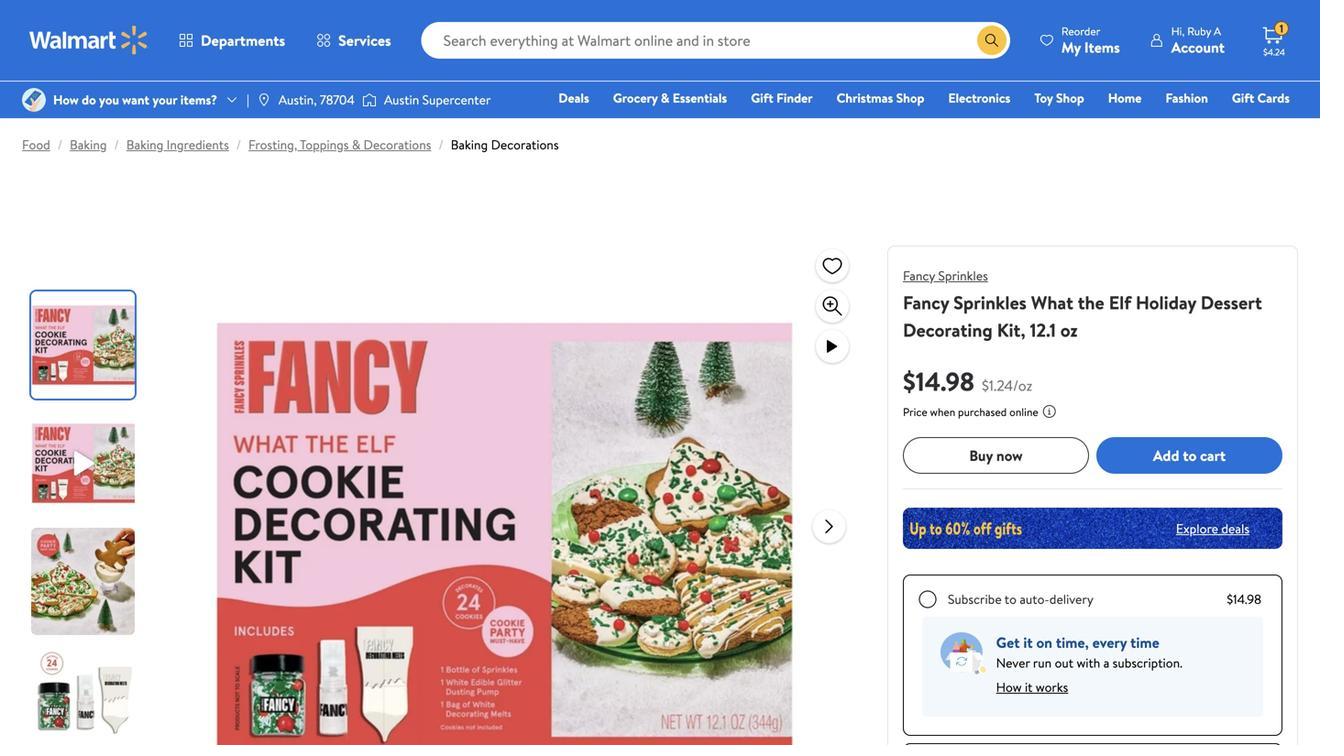 Task type: locate. For each thing, give the bounding box(es) containing it.
0 horizontal spatial &
[[352, 136, 361, 154]]

now
[[997, 445, 1023, 466]]

1 horizontal spatial to
[[1183, 445, 1197, 466]]

up to sixty percent off deals. shop now. image
[[903, 508, 1283, 549]]

add to cart button
[[1097, 437, 1283, 474]]

you
[[99, 91, 119, 109]]

add to favorites list, fancy sprinkles what the elf holiday dessert decorating kit, 12.1 oz image
[[822, 254, 844, 277]]

austin supercenter
[[384, 91, 491, 109]]

holiday
[[1136, 290, 1197, 315]]

delivery
[[1050, 591, 1094, 608]]

0 horizontal spatial baking
[[70, 136, 107, 154]]

& right grocery
[[661, 89, 670, 107]]

to inside button
[[1183, 445, 1197, 466]]

kit,
[[997, 317, 1026, 343]]

1 horizontal spatial baking
[[126, 136, 163, 154]]

baking decorations link
[[451, 136, 559, 154]]

0 horizontal spatial gift
[[751, 89, 774, 107]]

items?
[[180, 91, 217, 109]]

0 horizontal spatial shop
[[896, 89, 925, 107]]

0 vertical spatial to
[[1183, 445, 1197, 466]]

fancy sprinkles fancy sprinkles what the elf holiday dessert decorating kit, 12.1 oz
[[903, 267, 1262, 343]]

2 horizontal spatial baking
[[451, 136, 488, 154]]

0 vertical spatial how
[[53, 91, 79, 109]]

1 shop from the left
[[896, 89, 925, 107]]

1 horizontal spatial &
[[661, 89, 670, 107]]

1 horizontal spatial shop
[[1056, 89, 1085, 107]]

1 vertical spatial it
[[1025, 679, 1033, 696]]

how
[[53, 91, 79, 109], [996, 679, 1022, 696]]

gift
[[751, 89, 774, 107], [1232, 89, 1255, 107]]

fancy sprinkles what the elf holiday dessert decorating kit, 12.1 oz - image 4 of 8 image
[[31, 646, 138, 745]]

gift cards link
[[1224, 88, 1298, 108]]

grocery
[[613, 89, 658, 107]]

$14.98 up when
[[903, 364, 975, 399]]

get it on time, every time never run out with a subscription. how it works
[[996, 633, 1183, 696]]

/ left frosting,
[[236, 136, 241, 154]]

gift inside "link"
[[751, 89, 774, 107]]

gift left cards at the right of page
[[1232, 89, 1255, 107]]

shop right toy
[[1056, 89, 1085, 107]]

1 horizontal spatial decorations
[[491, 136, 559, 154]]

debit
[[1180, 115, 1212, 132]]

/ right baking link
[[114, 136, 119, 154]]

it left works
[[1025, 679, 1033, 696]]

& inside the 'grocery & essentials' link
[[661, 89, 670, 107]]

add
[[1153, 445, 1180, 466]]

gift finder
[[751, 89, 813, 107]]

1 / from the left
[[58, 136, 62, 154]]

1 vertical spatial &
[[352, 136, 361, 154]]

frosting, toppings & decorations link
[[249, 136, 431, 154]]

decorating
[[903, 317, 993, 343]]

0 horizontal spatial how
[[53, 91, 79, 109]]

0 vertical spatial $14.98
[[903, 364, 975, 399]]

0 horizontal spatial  image
[[22, 88, 46, 112]]

ruby
[[1188, 23, 1212, 39]]

on
[[1037, 633, 1053, 653]]

fancy up decorating on the right of page
[[903, 267, 935, 285]]

gift for finder
[[751, 89, 774, 107]]

supercenter
[[422, 91, 491, 109]]

$14.98 down the deals
[[1227, 591, 1262, 608]]

2 gift from the left
[[1232, 89, 1255, 107]]

/ down austin supercenter
[[439, 136, 444, 154]]

baking down want
[[126, 136, 163, 154]]

price when purchased online
[[903, 404, 1039, 420]]

to left cart
[[1183, 445, 1197, 466]]

1 vertical spatial how
[[996, 679, 1022, 696]]

None radio
[[919, 591, 937, 609]]

$14.98 for $14.98
[[1227, 591, 1262, 608]]

0 vertical spatial fancy
[[903, 267, 935, 285]]

deals
[[1222, 520, 1250, 538]]

gift inside gift cards registry
[[1232, 89, 1255, 107]]

home link
[[1100, 88, 1150, 108]]

fancy
[[903, 267, 935, 285], [903, 290, 949, 315]]

austin
[[384, 91, 419, 109]]

1 horizontal spatial how
[[996, 679, 1022, 696]]

0 vertical spatial it
[[1024, 633, 1033, 653]]

reorder
[[1062, 23, 1101, 39]]

services button
[[301, 18, 407, 62]]

1 gift from the left
[[751, 89, 774, 107]]

& right toppings
[[352, 136, 361, 154]]

time
[[1131, 633, 1160, 653]]

3 / from the left
[[236, 136, 241, 154]]

$1.24/oz
[[982, 375, 1033, 396]]

reorder my items
[[1062, 23, 1120, 57]]

1 fancy from the top
[[903, 267, 935, 285]]

cards
[[1258, 89, 1290, 107]]

how inside get it on time, every time never run out with a subscription. how it works
[[996, 679, 1022, 696]]

baking link
[[70, 136, 107, 154]]

 image up food
[[22, 88, 46, 112]]

1 horizontal spatial  image
[[257, 93, 271, 107]]

how it works button
[[996, 673, 1069, 702]]

2 shop from the left
[[1056, 89, 1085, 107]]

&
[[661, 89, 670, 107], [352, 136, 361, 154]]

how down never
[[996, 679, 1022, 696]]

/ right the food link
[[58, 136, 62, 154]]

12.1
[[1030, 317, 1056, 343]]

electronics link
[[940, 88, 1019, 108]]

zoom image modal image
[[822, 295, 844, 317]]

fancy down fancy sprinkles link
[[903, 290, 949, 315]]

gift left finder
[[751, 89, 774, 107]]

1 vertical spatial fancy
[[903, 290, 949, 315]]

shop
[[896, 89, 925, 107], [1056, 89, 1085, 107]]

to
[[1183, 445, 1197, 466], [1005, 591, 1017, 608]]

to left the auto-
[[1005, 591, 1017, 608]]

 image right |
[[257, 93, 271, 107]]

sprinkles up decorating on the right of page
[[938, 267, 988, 285]]

baking down supercenter
[[451, 136, 488, 154]]

1 decorations from the left
[[364, 136, 431, 154]]

one debit
[[1150, 115, 1212, 132]]

2 decorations from the left
[[491, 136, 559, 154]]

shop for christmas shop
[[896, 89, 925, 107]]

sprinkles up kit,
[[954, 290, 1027, 315]]

how do you want your items?
[[53, 91, 217, 109]]

online
[[1010, 404, 1039, 420]]

electronics
[[948, 89, 1011, 107]]

baking down do
[[70, 136, 107, 154]]

$14.98
[[903, 364, 975, 399], [1227, 591, 1262, 608]]

it left the on
[[1024, 633, 1033, 653]]

cart
[[1200, 445, 1226, 466]]

78704
[[320, 91, 355, 109]]

baking
[[70, 136, 107, 154], [126, 136, 163, 154], [451, 136, 488, 154]]

ingredients
[[167, 136, 229, 154]]

0 vertical spatial &
[[661, 89, 670, 107]]

0 horizontal spatial decorations
[[364, 136, 431, 154]]

deals
[[559, 89, 589, 107]]

gift finder link
[[743, 88, 821, 108]]

1 vertical spatial to
[[1005, 591, 1017, 608]]

subscribe to auto-delivery
[[948, 591, 1094, 608]]

decorations down austin
[[364, 136, 431, 154]]

subscribe
[[948, 591, 1002, 608]]

4 / from the left
[[439, 136, 444, 154]]

 image
[[362, 91, 377, 109]]

0 horizontal spatial to
[[1005, 591, 1017, 608]]

essentials
[[673, 89, 727, 107]]

time,
[[1056, 633, 1089, 653]]

a
[[1104, 654, 1110, 672]]

2 baking from the left
[[126, 136, 163, 154]]

account
[[1172, 37, 1225, 57]]

services
[[338, 30, 391, 50]]

price
[[903, 404, 928, 420]]

0 horizontal spatial $14.98
[[903, 364, 975, 399]]

do
[[82, 91, 96, 109]]

frosting,
[[249, 136, 297, 154]]

1 horizontal spatial $14.98
[[1227, 591, 1262, 608]]

fancy sprinkles link
[[903, 267, 988, 285]]

decorations down deals link on the left
[[491, 136, 559, 154]]

it
[[1024, 633, 1033, 653], [1025, 679, 1033, 696]]

1 horizontal spatial gift
[[1232, 89, 1255, 107]]

1 vertical spatial $14.98
[[1227, 591, 1262, 608]]

shop right christmas
[[896, 89, 925, 107]]

how left do
[[53, 91, 79, 109]]

Walmart Site-Wide search field
[[421, 22, 1010, 59]]

shop inside "link"
[[1056, 89, 1085, 107]]

food / baking / baking ingredients / frosting, toppings & decorations / baking decorations
[[22, 136, 559, 154]]

 image
[[22, 88, 46, 112], [257, 93, 271, 107]]



Task type: describe. For each thing, give the bounding box(es) containing it.
dessert
[[1201, 290, 1262, 315]]

toy shop
[[1035, 89, 1085, 107]]

registry link
[[1071, 114, 1134, 133]]

to for subscribe
[[1005, 591, 1017, 608]]

fancy sprinkles what the elf holiday dessert decorating kit, 12.1 oz - image 3 of 8 image
[[31, 528, 138, 635]]

next media item image
[[818, 516, 840, 538]]

one debit link
[[1141, 114, 1220, 133]]

fancy sprinkles what the elf holiday dessert decorating kit, 12.1 oz image
[[211, 246, 798, 745]]

explore deals
[[1176, 520, 1250, 538]]

food
[[22, 136, 50, 154]]

home
[[1108, 89, 1142, 107]]

austin, 78704
[[279, 91, 355, 109]]

fashion
[[1166, 89, 1208, 107]]

fancy sprinkles what the elf holiday dessert decorating kit, 12.1 oz - image 2 of 8 image
[[31, 410, 138, 517]]

walmart+
[[1235, 115, 1290, 132]]

oz
[[1061, 317, 1078, 343]]

search icon image
[[985, 33, 999, 48]]

my
[[1062, 37, 1081, 57]]

3 baking from the left
[[451, 136, 488, 154]]

christmas shop
[[837, 89, 925, 107]]

view video image
[[822, 336, 844, 358]]

legal information image
[[1042, 404, 1057, 419]]

$4.24
[[1264, 46, 1286, 58]]

grocery & essentials link
[[605, 88, 736, 108]]

walmart+ link
[[1227, 114, 1298, 133]]

christmas
[[837, 89, 893, 107]]

food link
[[22, 136, 50, 154]]

1 baking from the left
[[70, 136, 107, 154]]

when
[[930, 404, 956, 420]]

1 vertical spatial sprinkles
[[954, 290, 1027, 315]]

christmas shop link
[[829, 88, 933, 108]]

run
[[1033, 654, 1052, 672]]

items
[[1085, 37, 1120, 57]]

never
[[996, 654, 1030, 672]]

hi,
[[1172, 23, 1185, 39]]

registry
[[1079, 115, 1126, 132]]

auto-
[[1020, 591, 1050, 608]]

explore
[[1176, 520, 1219, 538]]

baking ingredients link
[[126, 136, 229, 154]]

buy now button
[[903, 437, 1089, 474]]

gift cards registry
[[1079, 89, 1290, 132]]

1
[[1280, 21, 1284, 36]]

toy shop link
[[1026, 88, 1093, 108]]

$14.98 for $14.98 $1.24/oz
[[903, 364, 975, 399]]

the
[[1078, 290, 1105, 315]]

buy
[[970, 445, 993, 466]]

Search search field
[[421, 22, 1010, 59]]

departments button
[[163, 18, 301, 62]]

austin,
[[279, 91, 317, 109]]

departments
[[201, 30, 285, 50]]

out
[[1055, 654, 1074, 672]]

 image for how do you want your items?
[[22, 88, 46, 112]]

purchased
[[958, 404, 1007, 420]]

explore deals link
[[1169, 512, 1257, 545]]

one
[[1150, 115, 1177, 132]]

elf
[[1109, 290, 1132, 315]]

grocery & essentials
[[613, 89, 727, 107]]

hi, ruby a account
[[1172, 23, 1225, 57]]

every
[[1093, 633, 1127, 653]]

2 / from the left
[[114, 136, 119, 154]]

what
[[1031, 290, 1074, 315]]

fancy sprinkles what the elf holiday dessert decorating kit, 12.1 oz - image 1 of 8 image
[[31, 292, 138, 399]]

gift for cards
[[1232, 89, 1255, 107]]

toppings
[[300, 136, 349, 154]]

2 fancy from the top
[[903, 290, 949, 315]]

add to cart
[[1153, 445, 1226, 466]]

shop for toy shop
[[1056, 89, 1085, 107]]

your
[[153, 91, 177, 109]]

want
[[122, 91, 149, 109]]

a
[[1214, 23, 1221, 39]]

finder
[[777, 89, 813, 107]]

with
[[1077, 654, 1101, 672]]

 image for austin, 78704
[[257, 93, 271, 107]]

deals link
[[550, 88, 598, 108]]

to for add
[[1183, 445, 1197, 466]]

buy now
[[970, 445, 1023, 466]]

walmart image
[[29, 26, 149, 55]]

0 vertical spatial sprinkles
[[938, 267, 988, 285]]

$14.98 $1.24/oz
[[903, 364, 1033, 399]]



Task type: vqa. For each thing, say whether or not it's contained in the screenshot.
Remove Button for $4.24
no



